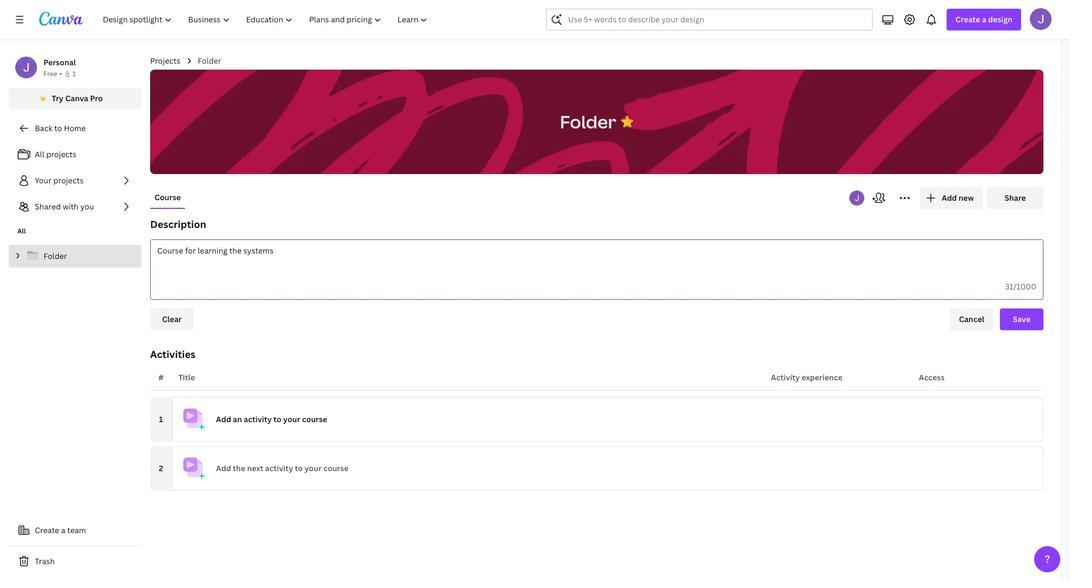 Task type: describe. For each thing, give the bounding box(es) containing it.
all projects link
[[9, 144, 141, 165]]

with
[[63, 201, 79, 212]]

experience
[[802, 372, 843, 382]]

1 vertical spatial your
[[305, 463, 322, 473]]

to inside dropdown button
[[274, 414, 281, 424]]

personal
[[44, 57, 76, 67]]

shared with you
[[35, 201, 94, 212]]

back to home link
[[9, 118, 141, 139]]

team
[[67, 525, 86, 535]]

add for add the next activity to your course
[[216, 463, 231, 473]]

add the next activity to your course
[[216, 463, 349, 473]]

back to home
[[35, 123, 86, 133]]

activities
[[150, 348, 195, 361]]

next
[[247, 463, 263, 473]]

/
[[1014, 281, 1017, 292]]

your projects
[[35, 175, 84, 186]]

1000
[[1017, 281, 1037, 292]]

your inside add an activity to your course dropdown button
[[283, 414, 300, 424]]

add new button
[[920, 187, 983, 209]]

share button
[[987, 187, 1044, 209]]

try
[[52, 93, 63, 103]]

all for all
[[17, 226, 26, 236]]

your projects link
[[9, 170, 141, 192]]

an
[[233, 414, 242, 424]]

shared
[[35, 201, 61, 212]]

try canva pro button
[[9, 88, 141, 109]]

course
[[155, 192, 181, 202]]

add for add an activity to your course
[[216, 414, 231, 424]]

save button
[[1000, 309, 1044, 330]]

try canva pro
[[52, 93, 103, 103]]

free
[[44, 69, 57, 78]]

access
[[919, 372, 945, 382]]

0 vertical spatial to
[[54, 123, 62, 133]]

clear
[[162, 314, 182, 324]]

31 / 1000
[[1005, 281, 1037, 292]]

1 vertical spatial course
[[323, 463, 349, 473]]

create a team
[[35, 525, 86, 535]]

projects for your projects
[[53, 175, 84, 186]]

2 horizontal spatial to
[[295, 463, 303, 473]]

top level navigation element
[[96, 9, 437, 30]]

create a design button
[[947, 9, 1021, 30]]

jacob simon image
[[1030, 8, 1052, 30]]

cancel button
[[950, 309, 994, 330]]

add new
[[942, 193, 974, 203]]

list containing all projects
[[9, 144, 141, 218]]

1 vertical spatial activity
[[265, 463, 293, 473]]

design
[[988, 14, 1013, 24]]

Add a description to help team members understand what this course is about. text field
[[151, 240, 1043, 274]]

course button
[[150, 187, 185, 208]]

add an activity to your course button
[[172, 397, 1044, 442]]

trash link
[[9, 551, 141, 572]]

2
[[159, 463, 163, 473]]



Task type: locate. For each thing, give the bounding box(es) containing it.
add inside dropdown button
[[216, 414, 231, 424]]

create
[[956, 14, 980, 24], [35, 525, 59, 535]]

0 horizontal spatial folder
[[44, 251, 67, 261]]

folder for folder link to the right
[[198, 55, 221, 66]]

create a design
[[956, 14, 1013, 24]]

course inside dropdown button
[[302, 414, 327, 424]]

1 vertical spatial to
[[274, 414, 281, 424]]

canva
[[65, 93, 88, 103]]

pro
[[90, 93, 103, 103]]

title
[[178, 372, 195, 382]]

create inside button
[[35, 525, 59, 535]]

1 horizontal spatial folder link
[[198, 55, 221, 67]]

add left the an
[[216, 414, 231, 424]]

1 horizontal spatial a
[[982, 14, 986, 24]]

projects for all projects
[[46, 149, 76, 159]]

1 horizontal spatial 1
[[159, 414, 163, 424]]

31
[[1005, 281, 1014, 292]]

create inside dropdown button
[[956, 14, 980, 24]]

0 horizontal spatial create
[[35, 525, 59, 535]]

2 horizontal spatial folder
[[560, 110, 616, 133]]

description
[[150, 218, 206, 231]]

all for all projects
[[35, 149, 44, 159]]

projects link
[[150, 55, 180, 67]]

0 vertical spatial 1
[[72, 69, 76, 78]]

the
[[233, 463, 245, 473]]

2 vertical spatial to
[[295, 463, 303, 473]]

activity inside dropdown button
[[244, 414, 272, 424]]

add left new
[[942, 193, 957, 203]]

0 vertical spatial a
[[982, 14, 986, 24]]

projects
[[150, 55, 180, 66]]

folder button
[[555, 105, 622, 139]]

0 horizontal spatial folder link
[[9, 245, 141, 268]]

create left design
[[956, 14, 980, 24]]

a
[[982, 14, 986, 24], [61, 525, 65, 535]]

activity experience
[[771, 372, 843, 382]]

activity
[[771, 372, 800, 382]]

0 vertical spatial projects
[[46, 149, 76, 159]]

1 horizontal spatial all
[[35, 149, 44, 159]]

folder link
[[198, 55, 221, 67], [9, 245, 141, 268]]

projects right your
[[53, 175, 84, 186]]

0 vertical spatial add
[[942, 193, 957, 203]]

#
[[159, 372, 164, 382]]

1 horizontal spatial to
[[274, 414, 281, 424]]

•
[[59, 69, 62, 78]]

0 horizontal spatial to
[[54, 123, 62, 133]]

your
[[35, 175, 52, 186]]

add
[[942, 193, 957, 203], [216, 414, 231, 424], [216, 463, 231, 473]]

projects down back to home
[[46, 149, 76, 159]]

a inside create a team button
[[61, 525, 65, 535]]

trash
[[35, 556, 55, 566]]

list
[[9, 144, 141, 218]]

31 out of 1,000 characters used element
[[1005, 281, 1037, 292]]

0 vertical spatial create
[[956, 14, 980, 24]]

to
[[54, 123, 62, 133], [274, 414, 281, 424], [295, 463, 303, 473]]

1 vertical spatial 1
[[159, 414, 163, 424]]

1 vertical spatial a
[[61, 525, 65, 535]]

save
[[1013, 314, 1031, 324]]

1 vertical spatial create
[[35, 525, 59, 535]]

create a team button
[[9, 520, 141, 541]]

activity
[[244, 414, 272, 424], [265, 463, 293, 473]]

projects
[[46, 149, 76, 159], [53, 175, 84, 186]]

to right next
[[295, 463, 303, 473]]

0 vertical spatial course
[[302, 414, 327, 424]]

1 horizontal spatial create
[[956, 14, 980, 24]]

0 horizontal spatial a
[[61, 525, 65, 535]]

1 vertical spatial folder
[[560, 110, 616, 133]]

folder link down shared with you link
[[9, 245, 141, 268]]

free •
[[44, 69, 62, 78]]

add an activity to your course
[[216, 414, 327, 424]]

folder for folder button
[[560, 110, 616, 133]]

cancel
[[959, 314, 984, 324]]

a left design
[[982, 14, 986, 24]]

1 vertical spatial all
[[17, 226, 26, 236]]

1 horizontal spatial your
[[305, 463, 322, 473]]

add inside dropdown button
[[942, 193, 957, 203]]

1 vertical spatial projects
[[53, 175, 84, 186]]

course
[[302, 414, 327, 424], [323, 463, 349, 473]]

1 right •
[[72, 69, 76, 78]]

all
[[35, 149, 44, 159], [17, 226, 26, 236]]

a for team
[[61, 525, 65, 535]]

a left team at the left of the page
[[61, 525, 65, 535]]

2 vertical spatial add
[[216, 463, 231, 473]]

0 vertical spatial folder link
[[198, 55, 221, 67]]

all projects
[[35, 149, 76, 159]]

0 horizontal spatial 1
[[72, 69, 76, 78]]

a inside create a design dropdown button
[[982, 14, 986, 24]]

activity right next
[[265, 463, 293, 473]]

back
[[35, 123, 52, 133]]

shared with you link
[[9, 196, 141, 218]]

Search search field
[[568, 9, 851, 30]]

folder inside button
[[560, 110, 616, 133]]

clear button
[[150, 309, 194, 330]]

0 vertical spatial folder
[[198, 55, 221, 66]]

0 horizontal spatial all
[[17, 226, 26, 236]]

to right the an
[[274, 414, 281, 424]]

None search field
[[546, 9, 873, 30]]

1 vertical spatial folder link
[[9, 245, 141, 268]]

2 vertical spatial folder
[[44, 251, 67, 261]]

activity right the an
[[244, 414, 272, 424]]

1 horizontal spatial folder
[[198, 55, 221, 66]]

1
[[72, 69, 76, 78], [159, 414, 163, 424]]

0 vertical spatial all
[[35, 149, 44, 159]]

share
[[1005, 193, 1026, 203]]

folder
[[198, 55, 221, 66], [560, 110, 616, 133], [44, 251, 67, 261]]

a for design
[[982, 14, 986, 24]]

your
[[283, 414, 300, 424], [305, 463, 322, 473]]

0 vertical spatial your
[[283, 414, 300, 424]]

home
[[64, 123, 86, 133]]

0 horizontal spatial your
[[283, 414, 300, 424]]

add for add new
[[942, 193, 957, 203]]

add left the
[[216, 463, 231, 473]]

you
[[80, 201, 94, 212]]

folder link right projects link
[[198, 55, 221, 67]]

to right back on the left top of page
[[54, 123, 62, 133]]

1 vertical spatial add
[[216, 414, 231, 424]]

0 vertical spatial activity
[[244, 414, 272, 424]]

create for create a team
[[35, 525, 59, 535]]

create for create a design
[[956, 14, 980, 24]]

new
[[959, 193, 974, 203]]

1 down #
[[159, 414, 163, 424]]

create left team at the left of the page
[[35, 525, 59, 535]]



Task type: vqa. For each thing, say whether or not it's contained in the screenshot.
All for All
yes



